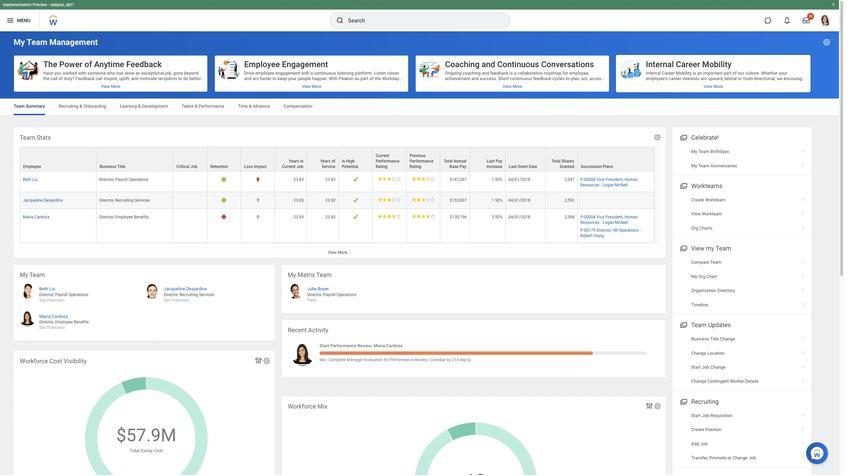 Task type: vqa. For each thing, say whether or not it's contained in the screenshot.
Last to the right
yes



Task type: locate. For each thing, give the bounding box(es) containing it.
1 vertical spatial org
[[699, 274, 706, 280]]

0 vertical spatial p-00004 vice president, human resources - logan mcneil
[[581, 178, 639, 188]]

1 vertical spatial maria
[[39, 314, 51, 319]]

1 vertical spatial you
[[258, 82, 265, 87]]

feedback down uplift,
[[112, 82, 131, 87]]

2 mcneil from the top
[[616, 221, 628, 225]]

p-00004 vice president, human resources - logan mcneil for 1st p-00004 vice president, human resources - logan mcneil link from the bottom of the team stats element
[[581, 215, 639, 225]]

list for team updates
[[673, 333, 813, 389]]

1 the from the left
[[43, 76, 50, 81]]

2 1.50% from the top
[[492, 198, 503, 203]]

1 horizontal spatial rating
[[410, 165, 422, 169]]

menu button
[[0, 10, 39, 31]]

last inside popup button
[[509, 165, 517, 169]]

2 human from the top
[[625, 215, 639, 220]]

1 horizontal spatial the
[[375, 76, 381, 81]]

org left chart
[[699, 274, 706, 280]]

2 vertical spatial 23.82
[[326, 215, 336, 220]]

0 vertical spatial org
[[692, 226, 699, 231]]

& left onboarding
[[80, 104, 82, 109]]

jacqueline desjardins inside row
[[23, 198, 63, 203]]

jacqueline desjardins link inside row
[[23, 197, 63, 203]]

job right add on the right bottom of the page
[[701, 442, 708, 447]]

2 23.83 from the top
[[294, 198, 304, 203]]

p-00004 vice president, human resources - logan mcneil up hr
[[581, 215, 639, 225]]

continuous up the happier. at the top left of page
[[314, 71, 336, 76]]

1 vertical spatial human
[[625, 215, 639, 220]]

business up the change location on the bottom right of the page
[[692, 337, 710, 342]]

1 vertical spatial maria cardoza link
[[39, 313, 68, 319]]

impact
[[254, 165, 267, 169]]

1 p-00004 vice president, human resources - logan mcneil from the top
[[581, 178, 639, 188]]

current inside current performance rating
[[376, 154, 390, 158]]

1 horizontal spatial services
[[199, 293, 215, 298]]

years for service
[[321, 159, 331, 164]]

0 vertical spatial beth
[[23, 178, 31, 182]]

workteam for create workteam
[[706, 198, 726, 203]]

view inside "link"
[[328, 250, 337, 255]]

0 vertical spatial 23.82
[[326, 178, 336, 182]]

p- right 2,388
[[581, 215, 585, 220]]

row containing jacqueline desjardins
[[20, 193, 655, 209]]

the worker has been assessed as having high potential. image left exceeds expectations - performance is excellent and generally surpassed expectations and required little to no supervision. 'image'
[[353, 215, 358, 220]]

1 horizontal spatial beth
[[39, 287, 48, 292]]

start up create position
[[692, 414, 702, 419]]

others.
[[157, 82, 171, 87]]

vice down succession plans
[[597, 178, 605, 182]]

2 this worker has low retention risk. image from the top
[[222, 198, 227, 203]]

performance
[[199, 104, 224, 109], [376, 159, 400, 164], [410, 159, 434, 164], [331, 344, 357, 349], [390, 358, 414, 363]]

chevron right image inside change contingent worker details link
[[800, 377, 808, 384]]

1 horizontal spatial current
[[376, 154, 390, 158]]

list
[[673, 145, 813, 173], [673, 193, 813, 236], [673, 256, 813, 312], [20, 281, 269, 336], [673, 333, 813, 389], [673, 409, 813, 466]]

the worker has been assessed as having high potential. image
[[353, 177, 358, 182]]

pay inside total annual base pay
[[460, 165, 467, 169]]

vice up p-00175 director, hr operations - robert hsing link
[[597, 215, 605, 220]]

last for last pay increase
[[487, 159, 495, 164]]

team inside my team anniversaries link
[[699, 163, 710, 168]]

engagement
[[282, 60, 328, 69]]

2 chevron right image from the top
[[800, 195, 808, 202]]

title up director, payroll operations
[[117, 165, 126, 169]]

0 vertical spatial start
[[320, 344, 330, 349]]

1 & from the left
[[80, 104, 82, 109]]

my inside 'element'
[[288, 272, 296, 279]]

as
[[355, 76, 360, 81]]

2 p- from the top
[[581, 215, 585, 220]]

1 horizontal spatial last
[[509, 165, 517, 169]]

00004 inside items selected list
[[585, 215, 596, 220]]

1 vertical spatial liu
[[49, 287, 55, 292]]

chevron right image
[[800, 161, 808, 168], [800, 258, 808, 265], [800, 335, 808, 341], [800, 363, 808, 370], [800, 377, 808, 384], [800, 411, 808, 418], [800, 425, 808, 432]]

2 meets expectations - performance in line with a solid team contributor. image from the top
[[378, 198, 401, 202]]

team inside my team birthdays link
[[699, 149, 710, 154]]

create for create position
[[692, 428, 705, 433]]

services
[[135, 198, 150, 203], [199, 293, 215, 298]]

team updates
[[692, 322, 732, 329]]

00004 down succession
[[585, 178, 596, 182]]

1 horizontal spatial workforce
[[288, 404, 316, 411]]

last left "grant"
[[509, 165, 517, 169]]

desjardins for jacqueline desjardins link in list item
[[186, 287, 207, 292]]

2 employee from the left
[[570, 71, 589, 76]]

tab list containing team summary
[[7, 99, 833, 115]]

coaching
[[446, 60, 480, 69]]

jacqueline inside list item
[[164, 287, 185, 292]]

row containing maria cardoza
[[20, 209, 655, 243]]

to down done on the top left of the page
[[132, 82, 136, 87]]

1 rating from the left
[[376, 165, 388, 169]]

chevron right image for my team birthdays
[[800, 147, 808, 154]]

1 vertical spatial create
[[692, 428, 705, 433]]

04/01/2018 for 2,592
[[509, 198, 531, 203]]

1 horizontal spatial a
[[515, 71, 517, 76]]

1 vertical spatial for
[[384, 358, 389, 363]]

logan
[[603, 183, 615, 188], [603, 221, 615, 225]]

francisco inside the director, payroll operations san francisco
[[47, 298, 65, 303]]

implementation
[[3, 2, 32, 7]]

chevron right image for start job change
[[800, 363, 808, 370]]

0 horizontal spatial |
[[327, 358, 328, 363]]

start up me
[[320, 344, 330, 349]]

5 chevron right image from the top
[[800, 377, 808, 384]]

the loss of this employee would be moderate or significant to the organization. image
[[256, 215, 261, 220]]

resources up 00175
[[581, 221, 600, 225]]

operations inside director, payroll operations paris
[[337, 293, 357, 298]]

justify image
[[6, 16, 14, 25]]

feedback up short
[[491, 71, 509, 76]]

liu down employee popup button
[[32, 178, 38, 182]]

human up p-00175 director, hr operations - robert hsing link
[[625, 215, 639, 220]]

francisco inside director, employee benefits san francisco
[[47, 326, 65, 331]]

operations for director, payroll operations
[[129, 178, 149, 182]]

director, for director, employee benefits
[[99, 215, 114, 220]]

& right talent on the left
[[195, 104, 198, 109]]

menu group image left celebrate!
[[679, 133, 689, 142]]

my for my matrix team
[[288, 272, 296, 279]]

payroll up director, employee benefits san francisco
[[55, 293, 68, 298]]

job for critical job
[[191, 165, 197, 169]]

1 horizontal spatial for
[[563, 71, 569, 76]]

menu group image
[[679, 244, 689, 253], [679, 321, 689, 330]]

benefits down "director, recruiting services"
[[134, 215, 149, 220]]

23.83 for director, recruiting services
[[294, 198, 304, 203]]

services inside director, recruiting services san francisco
[[199, 293, 215, 298]]

you inside "have you worked with someone who has done an exceptional job, gone beyond the call of duty?  feedback can inspire, uplift, and motivate recipients to do better. remind your team to use 'anytime' feedback to recognize others."
[[54, 71, 62, 76]]

2 create from the top
[[692, 428, 705, 433]]

workteam down workteams
[[706, 198, 726, 203]]

0 vertical spatial this worker has low retention risk. image
[[222, 177, 227, 182]]

with right worked
[[78, 71, 86, 76]]

internal career mobility button
[[617, 56, 811, 92]]

employee down team stats
[[23, 165, 41, 169]]

beth liu link inside row
[[23, 176, 38, 182]]

1 horizontal spatial jacqueline desjardins
[[164, 287, 207, 292]]

an right done on the top left of the page
[[136, 71, 140, 76]]

2 horizontal spatial cardoza
[[387, 344, 403, 349]]

services for director, recruiting services
[[135, 198, 150, 203]]

2 a from the left
[[515, 71, 517, 76]]

menu group image
[[679, 133, 689, 142], [679, 181, 689, 190], [679, 397, 689, 407]]

mcneil down succession plans popup button
[[616, 183, 628, 188]]

rating inside previous performance rating
[[410, 165, 422, 169]]

human down succession plans popup button
[[625, 178, 639, 182]]

chevron right image inside 'create position' link
[[800, 425, 808, 432]]

2 00004 from the top
[[585, 215, 596, 220]]

change contingent worker details link
[[673, 375, 813, 389]]

with
[[78, 71, 86, 76], [301, 71, 310, 76]]

1 mcneil from the top
[[616, 183, 628, 188]]

0 vertical spatial jacqueline desjardins link
[[23, 197, 63, 203]]

0 horizontal spatial you
[[54, 71, 62, 76]]

chevron right image for timeline
[[800, 300, 808, 307]]

francisco for desjardins
[[172, 298, 190, 303]]

benefits down beth liu list item
[[74, 320, 89, 325]]

chevron right image inside the org charts link
[[800, 224, 808, 230]]

p-00004 vice president, human resources - logan mcneil link down plans
[[581, 176, 639, 188]]

1 menu group image from the top
[[679, 244, 689, 253]]

to left plan,
[[567, 76, 570, 81]]

list containing beth liu
[[20, 281, 269, 336]]

years of service button
[[307, 148, 339, 171]]

results.
[[353, 87, 368, 92]]

cell for $153,007
[[174, 193, 207, 209]]

1 04/01/2018 from the top
[[509, 178, 531, 182]]

3 menu group image from the top
[[679, 397, 689, 407]]

engagement down deeper
[[295, 87, 320, 92]]

team stats
[[20, 134, 51, 141]]

my org chart
[[692, 274, 718, 280]]

jacqueline for my team element
[[164, 287, 185, 292]]

chevron right image
[[800, 147, 808, 154], [800, 195, 808, 202], [800, 209, 808, 216], [800, 224, 808, 230], [800, 272, 808, 279], [800, 286, 808, 293], [800, 300, 808, 307], [800, 349, 808, 356], [800, 440, 808, 446], [800, 454, 808, 461]]

1 horizontal spatial an
[[284, 82, 289, 87]]

chevron right image inside add job link
[[800, 440, 808, 446]]

0 vertical spatial desjardins
[[44, 198, 63, 203]]

1 the worker has been assessed as having high potential. image from the top
[[353, 198, 358, 203]]

julie boyer list item
[[288, 284, 474, 303]]

list containing create workteam
[[673, 193, 813, 236]]

your
[[288, 76, 297, 81], [59, 82, 68, 87], [350, 82, 358, 87]]

1 years from the left
[[289, 159, 299, 164]]

1 vertical spatial maria cardoza
[[39, 314, 68, 319]]

7 chevron right image from the top
[[800, 425, 808, 432]]

jacqueline desjardins
[[23, 198, 63, 203], [164, 287, 207, 292]]

0 vertical spatial president,
[[606, 178, 624, 182]]

me
[[320, 358, 326, 363]]

0 horizontal spatial jacqueline desjardins link
[[23, 197, 63, 203]]

workforce cost visibility
[[20, 358, 87, 365]]

director, for director, payroll operations
[[99, 178, 114, 182]]

years up service
[[321, 159, 331, 164]]

to left use
[[80, 82, 84, 87]]

workforce for workforce cost visibility
[[20, 358, 48, 365]]

employee up plan,
[[570, 71, 589, 76]]

liu for the beth liu 'link' in the row
[[32, 178, 38, 182]]

& for learning
[[138, 104, 141, 109]]

1 vertical spatial this worker has low retention risk. image
[[222, 198, 227, 203]]

9 chevron right image from the top
[[800, 440, 808, 446]]

4 chevron right image from the top
[[800, 224, 808, 230]]

1 horizontal spatial cost
[[154, 449, 163, 454]]

start inside recent activity element
[[320, 344, 330, 349]]

years in current job button
[[275, 148, 307, 171]]

0 horizontal spatial jacqueline
[[23, 198, 43, 203]]

1 horizontal spatial desjardins
[[186, 287, 207, 292]]

cycles
[[553, 76, 565, 81]]

continuous
[[498, 60, 540, 69]]

maria cardoza link inside list item
[[39, 313, 68, 319]]

resources inside items selected list
[[581, 221, 600, 225]]

job down add job link
[[749, 456, 757, 461]]

configure this page image
[[823, 38, 832, 46]]

director, inside director, recruiting services san francisco
[[164, 293, 179, 298]]

understanding
[[315, 82, 344, 87]]

the worker has been assessed as having high potential. image down the worker has been assessed as having high potential. icon
[[353, 198, 358, 203]]

1 employee from the left
[[255, 71, 275, 76]]

2 the from the left
[[375, 76, 381, 81]]

team
[[27, 38, 47, 47], [14, 104, 25, 109], [20, 134, 35, 141], [699, 149, 710, 154], [699, 163, 710, 168], [717, 245, 732, 252], [711, 260, 722, 265], [29, 272, 45, 279], [317, 272, 332, 279], [692, 322, 707, 329]]

with inside drive employee engagement with a continuous listening platform. listen closer and act faster to keep your people happier. with peakon as part of the workday family, you can gain an even deeper understanding of your people and create action plans that improve engagement and bottom-line results.
[[301, 71, 310, 76]]

1 horizontal spatial beth liu
[[39, 287, 55, 292]]

of right call
[[59, 76, 63, 81]]

2 vice from the top
[[597, 215, 605, 220]]

org left the charts
[[692, 226, 699, 231]]

2,592
[[565, 198, 575, 203]]

workteams
[[692, 183, 723, 190]]

23.82 for $147,207
[[326, 178, 336, 182]]

correction
[[525, 82, 545, 87]]

to up gain
[[273, 76, 277, 81]]

years inside years of service
[[321, 159, 331, 164]]

career
[[677, 60, 701, 69]]

23.83 for director, employee benefits
[[294, 215, 304, 220]]

beth liu for the beth liu 'link' in the row
[[23, 178, 38, 182]]

by
[[447, 358, 451, 363]]

francisco inside director, recruiting services san francisco
[[172, 298, 190, 303]]

6 chevron right image from the top
[[800, 411, 808, 418]]

director, inside the director, payroll operations san francisco
[[39, 293, 54, 298]]

operations inside the director, payroll operations san francisco
[[69, 293, 88, 298]]

| right me
[[327, 358, 328, 363]]

with inside "have you worked with someone who has done an exceptional job, gone beyond the call of duty?  feedback can inspire, uplift, and motivate recipients to do better. remind your team to use 'anytime' feedback to recognize others."
[[78, 71, 86, 76]]

3 23.83 from the top
[[294, 215, 304, 220]]

beth liu list item
[[20, 284, 144, 303]]

2 vertical spatial 23.83
[[294, 215, 304, 220]]

1 vertical spatial president,
[[606, 215, 624, 220]]

loss impact
[[244, 165, 267, 169]]

view more ... link
[[14, 247, 666, 258]]

pay down annual
[[460, 165, 467, 169]]

2 vertical spatial cardoza
[[387, 344, 403, 349]]

jacqueline
[[23, 198, 43, 203], [164, 287, 185, 292]]

0 horizontal spatial feedback
[[491, 71, 509, 76]]

current right is high potential popup button
[[376, 154, 390, 158]]

2 menu group image from the top
[[679, 181, 689, 190]]

action
[[244, 87, 257, 92]]

human inside items selected list
[[625, 215, 639, 220]]

benefits for director, employee benefits
[[134, 215, 149, 220]]

3 chevron right image from the top
[[800, 209, 808, 216]]

1 23.82 from the top
[[326, 178, 336, 182]]

4 row from the top
[[20, 209, 655, 243]]

benefits inside row
[[134, 215, 149, 220]]

cell for $147,207
[[174, 172, 207, 193]]

feedback up use
[[76, 76, 95, 81]]

04/01/2018 for 2,388
[[509, 215, 531, 220]]

employee inside drive employee engagement with a continuous listening platform. listen closer and act faster to keep your people happier. with peakon as part of the workday family, you can gain an even deeper understanding of your people and create action plans that improve engagement and bottom-line results.
[[255, 71, 275, 76]]

employee button
[[20, 148, 96, 171]]

2 with from the left
[[301, 71, 310, 76]]

menu group image for view my team
[[679, 244, 689, 253]]

jacqueline desjardins link for row containing current performance rating
[[23, 197, 63, 203]]

1 with from the left
[[78, 71, 86, 76]]

an
[[136, 71, 140, 76], [284, 82, 289, 87]]

1 vertical spatial 23.82
[[326, 198, 336, 203]]

operations inside p-00175 director, hr operations - robert hsing
[[620, 228, 639, 233]]

in
[[300, 159, 304, 164]]

create down workteams
[[692, 198, 705, 203]]

title inside business title popup button
[[117, 165, 126, 169]]

desjardins
[[44, 198, 63, 203], [186, 287, 207, 292]]

can down the someone
[[96, 76, 103, 81]]

for inside recent activity element
[[384, 358, 389, 363]]

compensation
[[284, 104, 313, 109]]

director, inside director, employee benefits san francisco
[[39, 320, 54, 325]]

san for maria cardoza
[[39, 326, 46, 331]]

talent & performance
[[182, 104, 224, 109]]

2 rating from the left
[[410, 165, 422, 169]]

jacqueline inside team stats element
[[23, 198, 43, 203]]

menu group image for recruiting
[[679, 397, 689, 407]]

updates
[[709, 322, 732, 329]]

1 vertical spatial desjardins
[[186, 287, 207, 292]]

0 horizontal spatial title
[[117, 165, 126, 169]]

2 vertical spatial menu group image
[[679, 397, 689, 407]]

10 chevron right image from the top
[[800, 454, 808, 461]]

desjardins inside list item
[[186, 287, 207, 292]]

view left my
[[692, 245, 705, 252]]

total left shares
[[552, 159, 561, 164]]

2 logan from the top
[[603, 221, 615, 225]]

chevron right image for org charts
[[800, 224, 808, 230]]

your up even on the top of page
[[288, 76, 297, 81]]

1 menu group image from the top
[[679, 133, 689, 142]]

tab list
[[7, 99, 833, 115]]

list containing my team birthdays
[[673, 145, 813, 173]]

workforce inside "element"
[[20, 358, 48, 365]]

1 row from the top
[[20, 147, 655, 172]]

business inside popup button
[[100, 165, 116, 169]]

2 04/01/2018 from the top
[[509, 198, 531, 203]]

1 vertical spatial jacqueline desjardins link
[[164, 285, 207, 292]]

director, inside director, payroll operations paris
[[308, 293, 323, 298]]

workteam inside view workteam link
[[703, 212, 723, 217]]

onboarding
[[83, 104, 106, 109]]

performance right is high potential popup button
[[376, 159, 400, 164]]

0 vertical spatial p-
[[581, 178, 585, 182]]

mcneil up hr
[[616, 221, 628, 225]]

total up base
[[444, 159, 453, 164]]

workteam down create workteam
[[703, 212, 723, 217]]

plans
[[258, 87, 269, 92]]

recruiting inside tab list
[[59, 104, 78, 109]]

1 a from the left
[[311, 71, 313, 76]]

list containing business title change
[[673, 333, 813, 389]]

1 vertical spatial title
[[711, 337, 720, 342]]

2 23.82 from the top
[[326, 198, 336, 203]]

start for start performance review:  maria cardoza
[[320, 344, 330, 349]]

2 horizontal spatial payroll
[[324, 293, 336, 298]]

p-00004 vice president, human resources - logan mcneil link up hr
[[581, 214, 639, 225]]

with for engagement
[[301, 71, 310, 76]]

workforce
[[20, 358, 48, 365], [288, 404, 316, 411]]

last
[[487, 159, 495, 164], [509, 165, 517, 169]]

workforce for workforce mix
[[288, 404, 316, 411]]

francisco
[[47, 298, 65, 303], [172, 298, 190, 303], [47, 326, 65, 331]]

2 p-00004 vice president, human resources - logan mcneil link from the top
[[581, 214, 639, 225]]

business inside list
[[692, 337, 710, 342]]

list for recruiting
[[673, 409, 813, 466]]

0 vertical spatial beth liu link
[[23, 176, 38, 182]]

1 horizontal spatial cardoza
[[52, 314, 68, 319]]

logan inside items selected list
[[603, 221, 615, 225]]

list containing start job requisition
[[673, 409, 813, 466]]

chevron right image inside create workteam link
[[800, 195, 808, 202]]

0 vertical spatial benefits
[[134, 215, 149, 220]]

2 row from the top
[[20, 172, 655, 193]]

view my team
[[692, 245, 732, 252]]

exceptional
[[142, 71, 164, 76]]

2 menu group image from the top
[[679, 321, 689, 330]]

feedback
[[491, 71, 509, 76], [534, 76, 552, 81]]

1 vertical spatial jacqueline
[[164, 287, 185, 292]]

list for view my team
[[673, 256, 813, 312]]

this worker has low retention risk. image
[[222, 177, 227, 182], [222, 198, 227, 203]]

list inside my team element
[[20, 281, 269, 336]]

0 vertical spatial menu group image
[[679, 133, 689, 142]]

add job
[[692, 442, 708, 447]]

business for business title
[[100, 165, 116, 169]]

0 vertical spatial human
[[625, 178, 639, 182]]

1 p- from the top
[[581, 178, 585, 182]]

logan up p-00175 director, hr operations - robert hsing link
[[603, 221, 615, 225]]

granted
[[560, 165, 575, 169]]

1 vertical spatial 04/01/2018
[[509, 198, 531, 203]]

workforce mix element
[[282, 397, 666, 476]]

3 23.82 from the top
[[326, 215, 336, 220]]

current right impact
[[282, 165, 296, 169]]

2 vertical spatial maria
[[374, 344, 385, 349]]

this worker has low retention risk. image for director, payroll operations
[[222, 177, 227, 182]]

2 & from the left
[[138, 104, 141, 109]]

chevron right image for my org chart
[[800, 272, 808, 279]]

1 vertical spatial vice
[[597, 215, 605, 220]]

total inside total shares granted
[[552, 159, 561, 164]]

1 chevron right image from the top
[[800, 161, 808, 168]]

recruiting inside row
[[115, 198, 134, 203]]

cell
[[174, 172, 207, 193], [174, 193, 207, 209], [578, 193, 655, 209], [174, 209, 207, 243]]

current inside years in current job
[[282, 165, 296, 169]]

chevron right image inside change location "link"
[[800, 349, 808, 356]]

last grant date button
[[506, 148, 546, 171]]

0 vertical spatial people
[[298, 76, 311, 81]]

4 & from the left
[[249, 104, 252, 109]]

san inside director, recruiting services san francisco
[[164, 298, 171, 303]]

menu group image left my
[[679, 244, 689, 253]]

last pay increase column header
[[470, 147, 506, 172]]

you up plans
[[258, 82, 265, 87]]

start job change link
[[673, 361, 813, 375]]

change down start job change
[[692, 379, 707, 385]]

2 resources from the top
[[581, 221, 600, 225]]

create up the add job
[[692, 428, 705, 433]]

chevron right image inside the my org chart link
[[800, 272, 808, 279]]

1 horizontal spatial maria
[[39, 314, 51, 319]]

for up cycles
[[563, 71, 569, 76]]

this worker has a high retention risk - immediate action needed. image
[[222, 215, 227, 220]]

view up org charts at the right top
[[692, 212, 702, 217]]

julie boyer link
[[308, 285, 329, 292]]

0 horizontal spatial a
[[311, 71, 313, 76]]

the down 'have' at the left top
[[43, 76, 50, 81]]

even
[[290, 82, 299, 87]]

1 00004 from the top
[[585, 178, 596, 182]]

8 chevron right image from the top
[[800, 349, 808, 356]]

director,
[[99, 178, 114, 182], [99, 198, 114, 203], [99, 215, 114, 220], [597, 228, 612, 233], [39, 293, 54, 298], [164, 293, 179, 298], [308, 293, 323, 298], [39, 320, 54, 325]]

- right preview
[[48, 2, 50, 7]]

the
[[43, 76, 50, 81], [375, 76, 381, 81]]

motivate
[[140, 76, 157, 81]]

chevron right image for organization directory
[[800, 286, 808, 293]]

2 p-00004 vice president, human resources - logan mcneil from the top
[[581, 215, 639, 225]]

chevron right image inside start job change link
[[800, 363, 808, 370]]

years
[[289, 159, 299, 164], [321, 159, 331, 164]]

0 vertical spatial current
[[376, 154, 390, 158]]

beth inside list item
[[39, 287, 48, 292]]

director, for director, payroll operations san francisco
[[39, 293, 54, 298]]

meets expectations - performance in line with a solid team contributor. image
[[378, 177, 401, 181], [378, 198, 401, 202]]

1 horizontal spatial title
[[711, 337, 720, 342]]

san for jacqueline desjardins
[[164, 298, 171, 303]]

base
[[450, 165, 459, 169]]

search image
[[336, 16, 344, 25]]

0 horizontal spatial beth liu link
[[23, 176, 38, 182]]

0 vertical spatial maria cardoza
[[23, 215, 49, 220]]

1 logan from the top
[[603, 183, 615, 188]]

last up increase
[[487, 159, 495, 164]]

feedback up correction
[[534, 76, 552, 81]]

celebrate!
[[692, 134, 720, 141]]

maria cardoza list item
[[20, 312, 144, 331]]

0 vertical spatial maria cardoza link
[[23, 214, 49, 220]]

meets expectations - performance in line with a solid team contributor. image up exceeds expectations - performance is excellent and generally surpassed expectations and required little to no supervision. 'image'
[[378, 198, 401, 202]]

with for power
[[78, 71, 86, 76]]

chevron right image inside business title change link
[[800, 335, 808, 341]]

0 horizontal spatial total
[[130, 449, 140, 454]]

president, down plans
[[606, 178, 624, 182]]

my for my team management
[[14, 38, 25, 47]]

1 horizontal spatial continuous
[[511, 76, 533, 81]]

change up contingent at the right
[[711, 365, 726, 370]]

pay up increase
[[496, 159, 503, 164]]

beth liu inside list item
[[39, 287, 55, 292]]

1 resources from the top
[[581, 183, 600, 188]]

Search Workday  search field
[[348, 13, 497, 28]]

0 horizontal spatial jacqueline desjardins
[[23, 198, 63, 203]]

4 chevron right image from the top
[[800, 363, 808, 370]]

1 23.83 from the top
[[294, 178, 304, 182]]

1 vertical spatial p-00004 vice president, human resources - logan mcneil
[[581, 215, 639, 225]]

1 this worker has low retention risk. image from the top
[[222, 177, 227, 182]]

engagement up keep
[[276, 71, 300, 76]]

the worker has been assessed as having high potential. image
[[353, 198, 358, 203], [353, 215, 358, 220]]

that
[[270, 87, 277, 92]]

employee up faster
[[255, 71, 275, 76]]

plan,
[[572, 76, 581, 81]]

start for start job change
[[692, 365, 702, 370]]

my for my org chart
[[692, 274, 698, 280]]

gain
[[275, 82, 283, 87]]

start down the change location on the bottom right of the page
[[692, 365, 702, 370]]

3 04/01/2018 from the top
[[509, 215, 531, 220]]

2 the worker has been assessed as having high potential. image from the top
[[353, 215, 358, 220]]

of up the someone
[[85, 60, 92, 69]]

0 horizontal spatial beth
[[23, 178, 31, 182]]

0 horizontal spatial benefits
[[74, 320, 89, 325]]

absence
[[253, 104, 270, 109]]

services inside row
[[135, 198, 150, 203]]

a up the happier. at the top left of page
[[311, 71, 313, 76]]

1 vertical spatial can
[[266, 82, 274, 87]]

cost right "comp"
[[154, 449, 163, 454]]

meets expectations - performance in line with a solid team contributor. image for $147,207
[[378, 177, 401, 181]]

total for granted
[[552, 159, 561, 164]]

1 vertical spatial meets expectations - performance in line with a solid team contributor. image
[[378, 198, 401, 202]]

recent activity element
[[282, 321, 666, 378]]

your down duty? at the top of the page
[[59, 82, 68, 87]]

$57.9m main content
[[0, 31, 840, 476]]

view left more
[[328, 250, 337, 255]]

p- for p-00175 director, hr operations - robert hsing link
[[581, 228, 585, 233]]

7 chevron right image from the top
[[800, 300, 808, 307]]

last grant date
[[509, 165, 538, 169]]

jacqueline desjardins for jacqueline desjardins link within the row
[[23, 198, 63, 203]]

p- inside p-00175 director, hr operations - robert hsing
[[581, 228, 585, 233]]

5 chevron right image from the top
[[800, 272, 808, 279]]

workteam for view workteam
[[703, 212, 723, 217]]

0 horizontal spatial liu
[[32, 178, 38, 182]]

2 vertical spatial feedback
[[112, 82, 131, 87]]

0 vertical spatial can
[[96, 76, 103, 81]]

desjardins for jacqueline desjardins link within the row
[[44, 198, 63, 203]]

can up 'that'
[[266, 82, 274, 87]]

rating inside current performance rating
[[376, 165, 388, 169]]

succession
[[581, 165, 602, 169]]

1 vice from the top
[[597, 178, 605, 182]]

recruiting
[[59, 104, 78, 109], [115, 198, 134, 203], [180, 293, 198, 298], [692, 399, 720, 406]]

do
[[184, 76, 189, 81]]

p-00004 vice president, human resources - logan mcneil inside items selected list
[[581, 215, 639, 225]]

payroll inside the director, payroll operations san francisco
[[55, 293, 68, 298]]

0 vertical spatial jacqueline desjardins
[[23, 198, 63, 203]]

payroll down the boyer
[[324, 293, 336, 298]]

current performance rating
[[376, 154, 400, 169]]

1 create from the top
[[692, 198, 705, 203]]

people down part
[[359, 82, 373, 87]]

this worker has low retention risk. image up this worker has a high retention risk - immediate action needed. icon
[[222, 198, 227, 203]]

chevron right image for transfer, promote or change job
[[800, 454, 808, 461]]

0 horizontal spatial workforce
[[20, 358, 48, 365]]

configure workforce cost visibility image
[[263, 358, 271, 365]]

1 chevron right image from the top
[[800, 147, 808, 154]]

1 meets expectations - performance in line with a solid team contributor. image from the top
[[378, 177, 401, 181]]

team inside my matrix team 'element'
[[317, 272, 332, 279]]

continuous inside drive employee engagement with a continuous listening platform. listen closer and act faster to keep your people happier. with peakon as part of the workday family, you can gain an even deeper understanding of your people and create action plans that improve engagement and bottom-line results.
[[314, 71, 336, 76]]

1 vertical spatial mcneil
[[616, 221, 628, 225]]

1 1.50% from the top
[[492, 178, 503, 182]]

learning
[[120, 104, 137, 109]]

to left "do"
[[178, 76, 182, 81]]

row
[[20, 147, 655, 172], [20, 172, 655, 193], [20, 193, 655, 209], [20, 209, 655, 243]]

liu inside list item
[[49, 287, 55, 292]]

total left "comp"
[[130, 449, 140, 454]]

maria inside recent activity element
[[374, 344, 385, 349]]

p- for first p-00004 vice president, human resources - logan mcneil link from the top
[[581, 178, 585, 182]]

performance for start performance review:  maria cardoza
[[331, 344, 357, 349]]

liu inside row
[[32, 178, 38, 182]]

2 horizontal spatial your
[[350, 82, 358, 87]]

menu group image left workteams
[[679, 181, 689, 190]]

2 president, from the top
[[606, 215, 624, 220]]

continuous down collaborative
[[511, 76, 533, 81]]

chevron right image inside start job requisition link
[[800, 411, 808, 418]]

2 | from the left
[[429, 358, 430, 363]]

total shares granted
[[552, 159, 575, 169]]

chevron right image inside timeline link
[[800, 300, 808, 307]]

recent activity
[[288, 327, 329, 334]]

0 horizontal spatial for
[[384, 358, 389, 363]]

2 vertical spatial 04/01/2018
[[509, 215, 531, 220]]

1 horizontal spatial payroll
[[115, 178, 128, 182]]

close environment banner image
[[832, 2, 836, 6]]

team stats element
[[14, 128, 666, 258]]

chevron right image for compare team
[[800, 258, 808, 265]]

chevron right image for add job
[[800, 440, 808, 446]]

provides
[[469, 82, 486, 87]]

3 chevron right image from the top
[[800, 335, 808, 341]]

rating
[[376, 165, 388, 169], [410, 165, 422, 169]]

3 & from the left
[[195, 104, 198, 109]]

2 years from the left
[[321, 159, 331, 164]]

0 vertical spatial 00004
[[585, 178, 596, 182]]

maria for maria cardoza link in list item
[[39, 314, 51, 319]]

title inside business title change link
[[711, 337, 720, 342]]

1 vertical spatial 00004
[[585, 215, 596, 220]]

chevron right image inside my team birthdays link
[[800, 147, 808, 154]]

1 vertical spatial logan
[[603, 221, 615, 225]]

3 p- from the top
[[581, 228, 585, 233]]

0 vertical spatial meets expectations - performance in line with a solid team contributor. image
[[378, 177, 401, 181]]

1 vertical spatial last
[[509, 165, 517, 169]]

maria for maria cardoza link inside the row
[[23, 215, 33, 220]]

total inside total annual base pay
[[444, 159, 453, 164]]

payroll down business title
[[115, 178, 128, 182]]

2 chevron right image from the top
[[800, 258, 808, 265]]

desjardins inside row
[[44, 198, 63, 203]]

my for my team
[[20, 272, 28, 279]]

0 horizontal spatial an
[[136, 71, 140, 76]]

|
[[327, 358, 328, 363], [429, 358, 430, 363]]

cost left visibility at the left bottom of page
[[50, 358, 62, 365]]

critical job button
[[174, 148, 207, 171]]

business up director, payroll operations
[[100, 165, 116, 169]]

6 chevron right image from the top
[[800, 286, 808, 293]]

0 horizontal spatial with
[[78, 71, 86, 76]]

beth liu for the beth liu 'link' inside beth liu list item
[[39, 287, 55, 292]]

profile logan mcneil image
[[821, 15, 832, 27]]

jacqueline for team stats element
[[23, 198, 43, 203]]

0 vertical spatial services
[[135, 198, 150, 203]]

resources down succession
[[581, 183, 600, 188]]

inbox large image
[[804, 17, 810, 24]]

list containing compare team
[[673, 256, 813, 312]]

total inside the $57.9m total comp cost
[[130, 449, 140, 454]]

listening
[[337, 71, 354, 76]]

3 row from the top
[[20, 193, 655, 209]]

menu banner
[[0, 0, 840, 31]]

chevron right image inside organization directory link
[[800, 286, 808, 293]]

liu up the director, payroll operations san francisco
[[49, 287, 55, 292]]



Task type: describe. For each thing, give the bounding box(es) containing it.
part
[[361, 76, 369, 81]]

the worker has been assessed as having high potential. image for $130,156
[[353, 215, 358, 220]]

00004 for first p-00004 vice president, human resources - logan mcneil link from the top
[[585, 178, 596, 182]]

demo_f070.png image
[[292, 344, 314, 367]]

have
[[43, 71, 53, 76]]

and inside "have you worked with someone who has done an exceptional job, gone beyond the call of duty?  feedback can inspire, uplift, and motivate recipients to do better. remind your team to use 'anytime' feedback to recognize others."
[[131, 76, 139, 81]]

job for add job
[[701, 442, 708, 447]]

create position link
[[673, 423, 813, 438]]

33
[[810, 14, 813, 18]]

payroll for beth liu
[[55, 293, 68, 298]]

of down peakon on the top of page
[[345, 82, 349, 87]]

job for start job requisition
[[703, 414, 710, 419]]

1.50% for $147,207
[[492, 178, 503, 182]]

- inside menu 'banner'
[[48, 2, 50, 7]]

$147,207
[[450, 178, 467, 182]]

management
[[49, 38, 98, 47]]

francisco for liu
[[47, 298, 65, 303]]

employee inside director, employee benefits san francisco
[[55, 320, 73, 325]]

my for my team birthdays
[[692, 149, 698, 154]]

of inside "have you worked with someone who has done an exceptional job, gone beyond the call of duty?  feedback can inspire, uplift, and motivate recipients to do better. remind your team to use 'anytime' feedback to recognize others."
[[59, 76, 63, 81]]

vice inside items selected list
[[597, 215, 605, 220]]

job inside "link"
[[749, 456, 757, 461]]

chart
[[707, 274, 718, 280]]

team inside team stats element
[[20, 134, 35, 141]]

director, payroll operations
[[99, 178, 149, 182]]

exceeds expectations - performance is excellent and generally surpassed expectations and required little to no supervision. image
[[378, 215, 401, 219]]

of right part
[[370, 76, 374, 81]]

- inside p-00175 director, hr operations - robert hsing
[[640, 228, 642, 233]]

my team anniversaries link
[[673, 159, 813, 173]]

view more ...
[[328, 250, 352, 255]]

change up start job change
[[692, 351, 707, 356]]

employee down "director, recruiting services"
[[115, 215, 133, 220]]

employee up faster
[[244, 60, 280, 69]]

an inside drive employee engagement with a continuous listening platform. listen closer and act faster to keep your people happier. with peakon as part of the workday family, you can gain an even deeper understanding of your people and create action plans that improve engagement and bottom-line results.
[[284, 82, 289, 87]]

total for base
[[444, 159, 453, 164]]

workforce cost visibility element
[[14, 352, 275, 476]]

my team management
[[14, 38, 98, 47]]

continuous inside ongoing coaching and feedback is a collaborative roadmap for employee achievement and success.  short continuous feedback cycles to plan, act, access and modify provides acknowledgement, correction and positive outcomes.
[[511, 76, 533, 81]]

my team birthdays
[[692, 149, 730, 154]]

the loss of this employee would be catastrophic or critical to the organization. image
[[256, 177, 261, 182]]

san for beth liu
[[39, 298, 46, 303]]

notifications large image
[[785, 17, 791, 24]]

0 vertical spatial feedback
[[126, 60, 162, 69]]

director, for director, payroll operations paris
[[308, 293, 323, 298]]

& for recruiting
[[80, 104, 82, 109]]

development
[[142, 104, 168, 109]]

compare team link
[[673, 256, 813, 270]]

years of service
[[321, 159, 336, 169]]

liu for the beth liu 'link' inside beth liu list item
[[49, 287, 55, 292]]

maria cardoza inside list item
[[39, 314, 68, 319]]

logan for 1st p-00004 vice president, human resources - logan mcneil link from the bottom of the team stats element
[[603, 221, 615, 225]]

menu group image for team updates
[[679, 321, 689, 330]]

1.50% for $153,007
[[492, 198, 503, 203]]

1 president, from the top
[[606, 178, 624, 182]]

chevron right image for change location
[[800, 349, 808, 356]]

maria cardoza inside team stats element
[[23, 215, 49, 220]]

benefits for director, employee benefits san francisco
[[74, 320, 89, 325]]

jacqueline desjardins list item
[[144, 284, 269, 303]]

listen
[[374, 71, 386, 76]]

team inside my team element
[[29, 272, 45, 279]]

transfer, promote or change job
[[692, 456, 757, 461]]

short
[[499, 76, 510, 81]]

00004 for 1st p-00004 vice president, human resources - logan mcneil link from the bottom of the team stats element
[[585, 215, 596, 220]]

the inside drive employee engagement with a continuous listening platform. listen closer and act faster to keep your people happier. with peakon as part of the workday family, you can gain an even deeper understanding of your people and create action plans that improve engagement and bottom-line results.
[[375, 76, 381, 81]]

logan for first p-00004 vice president, human resources - logan mcneil link from the top
[[603, 183, 615, 188]]

view for view more ...
[[328, 250, 337, 255]]

change right or
[[733, 456, 748, 461]]

recent
[[288, 327, 307, 334]]

$57.9m
[[116, 426, 176, 447]]

performance left the review
[[390, 358, 414, 363]]

chevron right image for view workteam
[[800, 209, 808, 216]]

0 horizontal spatial people
[[298, 76, 311, 81]]

charts
[[700, 226, 713, 231]]

title for business title
[[117, 165, 126, 169]]

$57.9m button
[[116, 424, 178, 448]]

configure and view chart data image
[[646, 403, 654, 411]]

mcneil inside items selected list
[[616, 221, 628, 225]]

director, inside p-00175 director, hr operations - robert hsing
[[597, 228, 612, 233]]

worker
[[731, 379, 745, 385]]

chevron right image for change contingent worker details
[[800, 377, 808, 384]]

to inside drive employee engagement with a continuous listening platform. listen closer and act faster to keep your people happier. with peakon as part of the workday family, you can gain an even deeper understanding of your people and create action plans that improve engagement and bottom-line results.
[[273, 76, 277, 81]]

chevron right image for business title change
[[800, 335, 808, 341]]

compare team
[[692, 260, 722, 265]]

talent
[[182, 104, 194, 109]]

shares
[[562, 159, 575, 164]]

a inside drive employee engagement with a continuous listening platform. listen closer and act faster to keep your people happier. with peakon as part of the workday family, you can gain an even deeper understanding of your people and create action plans that improve engagement and bottom-line results.
[[311, 71, 313, 76]]

to inside ongoing coaching and feedback is a collaborative roadmap for employee achievement and success.  short continuous feedback cycles to plan, act, access and modify provides acknowledgement, correction and positive outcomes.
[[567, 76, 570, 81]]

cardoza inside recent activity element
[[387, 344, 403, 349]]

23.82 for $130,156
[[326, 215, 336, 220]]

menu group image for celebrate!
[[679, 133, 689, 142]]

configure team stats image
[[654, 134, 662, 141]]

1 | from the left
[[327, 358, 328, 363]]

services for director, recruiting services san francisco
[[199, 293, 215, 298]]

- up hsing
[[601, 221, 602, 225]]

summary
[[26, 104, 45, 109]]

job inside years in current job
[[297, 165, 304, 169]]

the loss of this employee would be moderate or significant to the organization. image
[[256, 198, 261, 203]]

& for talent
[[195, 104, 198, 109]]

my team element
[[14, 265, 275, 341]]

location
[[708, 351, 725, 356]]

you inside drive employee engagement with a continuous listening platform. listen closer and act faster to keep your people happier. with peakon as part of the workday family, you can gain an even deeper understanding of your people and create action plans that improve engagement and bottom-line results.
[[258, 82, 265, 87]]

chevron right image for start job requisition
[[800, 411, 808, 418]]

my team birthdays link
[[673, 145, 813, 159]]

organization
[[692, 289, 717, 294]]

chevron right image for create workteam
[[800, 195, 808, 202]]

title for business title change
[[711, 337, 720, 342]]

change location link
[[673, 347, 813, 361]]

cardoza inside row
[[34, 215, 49, 220]]

list for workteams
[[673, 193, 813, 236]]

recruiting & onboarding
[[59, 104, 106, 109]]

job,
[[165, 71, 172, 76]]

& for time
[[249, 104, 252, 109]]

years for current
[[289, 159, 299, 164]]

add job link
[[673, 438, 813, 452]]

1 p-00004 vice president, human resources - logan mcneil link from the top
[[581, 176, 639, 188]]

who
[[107, 71, 115, 76]]

beyond
[[184, 71, 199, 76]]

achievement
[[446, 76, 471, 81]]

duty?
[[64, 76, 74, 81]]

maria cardoza link inside row
[[23, 214, 49, 220]]

my matrix team
[[288, 272, 332, 279]]

last for last grant date
[[509, 165, 517, 169]]

menu group image for workteams
[[679, 181, 689, 190]]

p- for 1st p-00004 vice president, human resources - logan mcneil link from the bottom of the team stats element
[[581, 215, 585, 220]]

an inside "have you worked with someone who has done an exceptional job, gone beyond the call of duty?  feedback can inspire, uplift, and motivate recipients to do better. remind your team to use 'anytime' feedback to recognize others."
[[136, 71, 140, 76]]

operations for director, payroll operations san francisco
[[69, 293, 88, 298]]

meets expectations - performance in line with a solid team contributor. image for $153,007
[[378, 198, 401, 202]]

configure workforce mix image
[[654, 403, 662, 411]]

cardoza inside list item
[[52, 314, 68, 319]]

tab list inside $57.9m main content
[[7, 99, 833, 115]]

a inside ongoing coaching and feedback is a collaborative roadmap for employee achievement and success.  short continuous feedback cycles to plan, act, access and modify provides acknowledgement, correction and positive outcomes.
[[515, 71, 517, 76]]

23.83 for director, payroll operations
[[294, 178, 304, 182]]

director, for director, recruiting services san francisco
[[164, 293, 179, 298]]

performance for current performance rating
[[376, 159, 400, 164]]

change location
[[692, 351, 725, 356]]

uplift,
[[119, 76, 130, 81]]

can inside drive employee engagement with a continuous listening platform. listen closer and act faster to keep your people happier. with peakon as part of the workday family, you can gain an even deeper understanding of your people and create action plans that improve engagement and bottom-line results.
[[266, 82, 274, 87]]

start job requisition
[[692, 414, 733, 419]]

me  |  complete manager evaluation for performance review  |  overdue by 314 day(s)
[[320, 358, 472, 363]]

employee inside ongoing coaching and feedback is a collaborative roadmap for employee achievement and success.  short continuous feedback cycles to plan, act, access and modify provides acknowledgement, correction and positive outcomes.
[[570, 71, 589, 76]]

view for view my team
[[692, 245, 705, 252]]

beth for the beth liu 'link' in the row
[[23, 178, 31, 182]]

314
[[452, 358, 459, 363]]

coaching
[[463, 71, 481, 76]]

$57.9m total comp cost
[[116, 426, 176, 454]]

previous performance rating
[[410, 154, 434, 169]]

1 horizontal spatial your
[[288, 76, 297, 81]]

visibility
[[64, 358, 87, 365]]

operations for director, payroll operations paris
[[337, 293, 357, 298]]

beth for the beth liu 'link' inside beth liu list item
[[39, 287, 48, 292]]

p-00004 vice president, human resources - logan mcneil for first p-00004 vice president, human resources - logan mcneil link from the top
[[581, 178, 639, 188]]

details
[[746, 379, 759, 385]]

team summary
[[14, 104, 45, 109]]

create for create workteam
[[692, 198, 705, 203]]

team inside compare team link
[[711, 260, 722, 265]]

my for my team anniversaries
[[692, 163, 698, 168]]

service
[[322, 165, 336, 169]]

matrix
[[298, 272, 315, 279]]

0 horizontal spatial cost
[[50, 358, 62, 365]]

ongoing coaching and feedback is a collaborative roadmap for employee achievement and success.  short continuous feedback cycles to plan, act, access and modify provides acknowledgement, correction and positive outcomes.
[[446, 71, 604, 87]]

row containing beth liu
[[20, 172, 655, 193]]

performance inside tab list
[[199, 104, 224, 109]]

cost inside the $57.9m total comp cost
[[154, 449, 163, 454]]

change down updates
[[721, 337, 736, 342]]

row containing current performance rating
[[20, 147, 655, 172]]

view for view workteam
[[692, 212, 702, 217]]

position
[[706, 428, 722, 433]]

worked
[[63, 71, 77, 76]]

23.82 for $153,007
[[326, 198, 336, 203]]

configure and view chart data image
[[255, 357, 263, 365]]

increase
[[487, 165, 503, 169]]

beth liu link inside beth liu list item
[[39, 285, 55, 292]]

- down succession plans
[[601, 183, 602, 188]]

$153,007
[[450, 198, 467, 203]]

1 human from the top
[[625, 178, 639, 182]]

create position
[[692, 428, 722, 433]]

faster
[[260, 76, 272, 81]]

job for start job change
[[703, 365, 710, 370]]

evaluation
[[364, 358, 383, 363]]

workforce mix
[[288, 404, 328, 411]]

00175
[[585, 228, 596, 233]]

francisco for cardoza
[[47, 326, 65, 331]]

director, recruiting services san francisco
[[164, 293, 215, 303]]

mix
[[318, 404, 328, 411]]

items selected list
[[581, 214, 652, 239]]

the inside "have you worked with someone who has done an exceptional job, gone beyond the call of duty?  feedback can inspire, uplift, and motivate recipients to do better. remind your team to use 'anytime' feedback to recognize others."
[[43, 76, 50, 81]]

of inside years of service
[[332, 159, 336, 164]]

04/01/2018 for 2,547
[[509, 178, 531, 182]]

jacqueline desjardins link for beth liu list item
[[164, 285, 207, 292]]

payroll for julie boyer
[[324, 293, 336, 298]]

1 vertical spatial feedback
[[76, 76, 95, 81]]

1 vertical spatial engagement
[[295, 87, 320, 92]]

jacqueline desjardins for jacqueline desjardins link in list item
[[164, 287, 207, 292]]

improve
[[278, 87, 294, 92]]

organization directory
[[692, 289, 736, 294]]

total shares granted button
[[546, 148, 578, 171]]

recruiting inside director, recruiting services san francisco
[[180, 293, 198, 298]]

this worker has low retention risk. image for director, recruiting services
[[222, 198, 227, 203]]

happier.
[[312, 76, 328, 81]]

chevron right image for my team anniversaries
[[800, 161, 808, 168]]

for inside ongoing coaching and feedback is a collaborative roadmap for employee achievement and success.  short continuous feedback cycles to plan, act, access and modify provides acknowledgement, correction and positive outcomes.
[[563, 71, 569, 76]]

roadmap
[[544, 71, 562, 76]]

is high potential
[[342, 159, 359, 169]]

payroll inside team stats element
[[115, 178, 128, 182]]

rating for current performance rating
[[376, 165, 388, 169]]

review
[[415, 358, 428, 363]]

my
[[707, 245, 715, 252]]

$130,156
[[450, 215, 467, 220]]

your inside "have you worked with someone who has done an exceptional job, gone beyond the call of duty?  feedback can inspire, uplift, and motivate recipients to do better. remind your team to use 'anytime' feedback to recognize others."
[[59, 82, 68, 87]]

my matrix team element
[[282, 265, 666, 314]]

org charts link
[[673, 222, 813, 236]]

employee inside popup button
[[23, 165, 41, 169]]

view workteam
[[692, 212, 723, 217]]

0 vertical spatial engagement
[[276, 71, 300, 76]]

retention
[[211, 165, 228, 169]]

rating for previous performance rating
[[410, 165, 422, 169]]

1 horizontal spatial feedback
[[534, 76, 552, 81]]

can inside "have you worked with someone who has done an exceptional job, gone beyond the call of duty?  feedback can inspire, uplift, and motivate recipients to do better. remind your team to use 'anytime' feedback to recognize others."
[[96, 76, 103, 81]]

create
[[382, 82, 395, 87]]

time & absence
[[238, 104, 270, 109]]

total annual base pay button
[[441, 148, 470, 171]]

business for business title change
[[692, 337, 710, 342]]

pay inside last pay increase
[[496, 159, 503, 164]]

1 vertical spatial people
[[359, 82, 373, 87]]

time
[[238, 104, 248, 109]]

done
[[125, 71, 135, 76]]

president, inside items selected list
[[606, 215, 624, 220]]

cell for $130,156
[[174, 209, 207, 243]]



